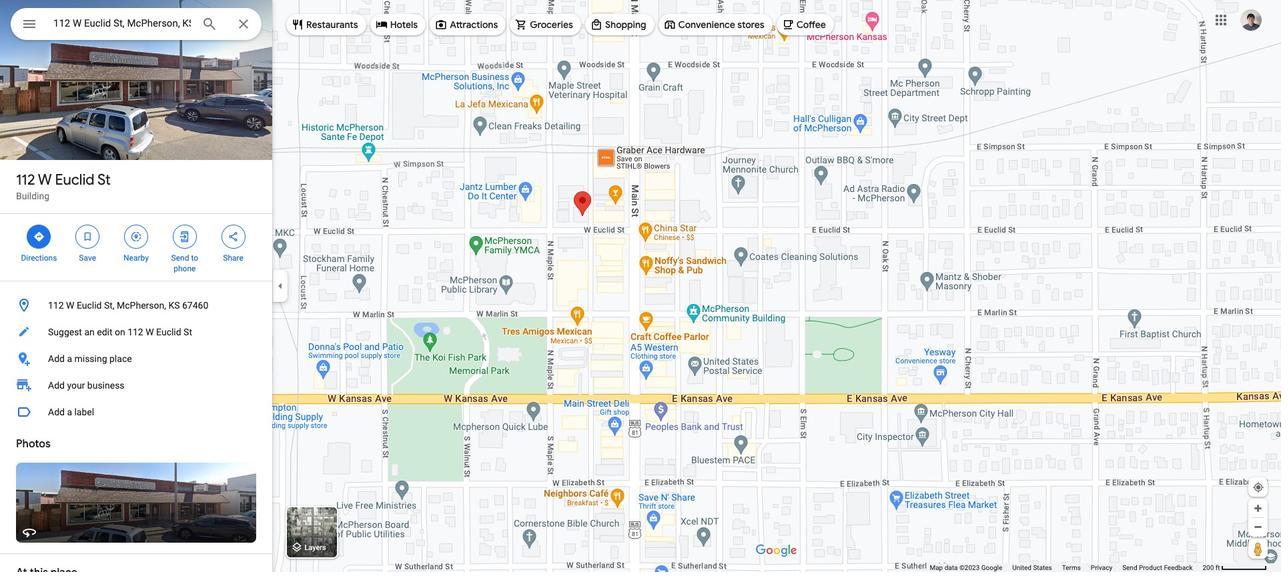 Task type: vqa. For each thing, say whether or not it's contained in the screenshot.


Task type: locate. For each thing, give the bounding box(es) containing it.
a left missing
[[67, 354, 72, 364]]

112 for st
[[16, 171, 35, 190]]

shopping
[[605, 19, 647, 31]]

feedback
[[1164, 565, 1193, 572]]

0 vertical spatial add
[[48, 354, 65, 364]]

112 up building
[[16, 171, 35, 190]]

0 vertical spatial a
[[67, 354, 72, 364]]

add a label button
[[0, 399, 272, 426]]

send for send product feedback
[[1123, 565, 1138, 572]]

groceries button
[[510, 9, 581, 41]]

add
[[48, 354, 65, 364], [48, 380, 65, 391], [48, 407, 65, 418]]

112 inside 112 w euclid st building
[[16, 171, 35, 190]]

2 horizontal spatial 112
[[128, 327, 143, 338]]

google account: nolan park  
(nolan.park@adept.ai) image
[[1241, 9, 1262, 30]]

photos
[[16, 438, 51, 451]]

united states button
[[1013, 564, 1052, 573]]

2 vertical spatial add
[[48, 407, 65, 418]]

w down mcpherson,
[[146, 327, 154, 338]]

st,
[[104, 300, 115, 311]]

zoom in image
[[1254, 504, 1264, 514]]

0 vertical spatial send
[[171, 254, 189, 263]]

send inside button
[[1123, 565, 1138, 572]]

112 w euclid st building
[[16, 171, 111, 202]]

suggest an edit on 112 w euclid st
[[48, 327, 192, 338]]

add left your
[[48, 380, 65, 391]]

0 horizontal spatial w
[[38, 171, 52, 190]]

terms button
[[1062, 564, 1081, 573]]

1 vertical spatial send
[[1123, 565, 1138, 572]]

shopping button
[[585, 9, 655, 41]]

google
[[982, 565, 1003, 572]]

layers
[[305, 544, 326, 553]]

0 horizontal spatial send
[[171, 254, 189, 263]]

hotels button
[[370, 9, 426, 41]]

send to phone
[[171, 254, 198, 274]]

1 vertical spatial add
[[48, 380, 65, 391]]

112 w euclid st main content
[[0, 0, 272, 573]]

add your business link
[[0, 372, 272, 399]]

suggest an edit on 112 w euclid st button
[[0, 319, 272, 346]]

w
[[38, 171, 52, 190], [66, 300, 74, 311], [146, 327, 154, 338]]

restaurants button
[[286, 9, 366, 41]]

add left label
[[48, 407, 65, 418]]

footer containing map data ©2023 google
[[930, 564, 1203, 573]]

112 w euclid st, mcpherson, ks 67460
[[48, 300, 208, 311]]

add down suggest on the bottom
[[48, 354, 65, 364]]

1 horizontal spatial st
[[184, 327, 192, 338]]

business
[[87, 380, 125, 391]]

suggest
[[48, 327, 82, 338]]

112 right 'on'
[[128, 327, 143, 338]]

a left label
[[67, 407, 72, 418]]

send left the product
[[1123, 565, 1138, 572]]

convenience
[[679, 19, 736, 31]]

112 for st,
[[48, 300, 64, 311]]

convenience stores
[[679, 19, 765, 31]]

add for add your business
[[48, 380, 65, 391]]

None field
[[53, 15, 191, 31]]

your
[[67, 380, 85, 391]]

actions for 112 w euclid st region
[[0, 214, 272, 281]]

privacy button
[[1091, 564, 1113, 573]]

0 vertical spatial st
[[97, 171, 111, 190]]

2 vertical spatial w
[[146, 327, 154, 338]]

add a label
[[48, 407, 94, 418]]

st inside button
[[184, 327, 192, 338]]

map data ©2023 google
[[930, 565, 1003, 572]]

200 ft button
[[1203, 565, 1268, 572]]

1 horizontal spatial w
[[66, 300, 74, 311]]

w up suggest on the bottom
[[66, 300, 74, 311]]

euclid up  at the left top of the page
[[55, 171, 94, 190]]

112 up suggest on the bottom
[[48, 300, 64, 311]]

2 vertical spatial 112
[[128, 327, 143, 338]]

 search field
[[11, 8, 262, 43]]

2 add from the top
[[48, 380, 65, 391]]

©2023
[[960, 565, 980, 572]]

1 a from the top
[[67, 354, 72, 364]]

3 add from the top
[[48, 407, 65, 418]]

edit
[[97, 327, 112, 338]]

send inside 'send to phone'
[[171, 254, 189, 263]]

2 a from the top
[[67, 407, 72, 418]]

coffee
[[797, 19, 826, 31]]

euclid down ks
[[156, 327, 181, 338]]

euclid for st,
[[77, 300, 102, 311]]

1 vertical spatial w
[[66, 300, 74, 311]]

show street view coverage image
[[1249, 539, 1268, 559]]

a
[[67, 354, 72, 364], [67, 407, 72, 418]]

privacy
[[1091, 565, 1113, 572]]

none field inside 112 w euclid st, mcpherson, ks 67460 field
[[53, 15, 191, 31]]

euclid inside 112 w euclid st building
[[55, 171, 94, 190]]

send up the phone
[[171, 254, 189, 263]]

0 horizontal spatial 112
[[16, 171, 35, 190]]

1 horizontal spatial 112
[[48, 300, 64, 311]]

footer
[[930, 564, 1203, 573]]

to
[[191, 254, 198, 263]]

w up building
[[38, 171, 52, 190]]


[[33, 230, 45, 244]]

send
[[171, 254, 189, 263], [1123, 565, 1138, 572]]

st
[[97, 171, 111, 190], [184, 327, 192, 338]]

w inside 112 w euclid st building
[[38, 171, 52, 190]]

1 vertical spatial a
[[67, 407, 72, 418]]

w for st,
[[66, 300, 74, 311]]

1 vertical spatial euclid
[[77, 300, 102, 311]]

112 inside 112 w euclid st, mcpherson, ks 67460 button
[[48, 300, 64, 311]]

0 horizontal spatial st
[[97, 171, 111, 190]]

mcpherson,
[[117, 300, 166, 311]]

1 vertical spatial 112
[[48, 300, 64, 311]]

place
[[109, 354, 132, 364]]

google maps element
[[0, 0, 1282, 573]]

0 vertical spatial 112
[[16, 171, 35, 190]]

2 vertical spatial euclid
[[156, 327, 181, 338]]

terms
[[1062, 565, 1081, 572]]

save
[[79, 254, 96, 263]]

0 vertical spatial euclid
[[55, 171, 94, 190]]

euclid
[[55, 171, 94, 190], [77, 300, 102, 311], [156, 327, 181, 338]]

convenience stores button
[[659, 9, 773, 41]]

0 vertical spatial w
[[38, 171, 52, 190]]

1 add from the top
[[48, 354, 65, 364]]

112
[[16, 171, 35, 190], [48, 300, 64, 311], [128, 327, 143, 338]]

1 horizontal spatial send
[[1123, 565, 1138, 572]]

euclid left st,
[[77, 300, 102, 311]]

1 vertical spatial st
[[184, 327, 192, 338]]



Task type: describe. For each thing, give the bounding box(es) containing it.
send product feedback button
[[1123, 564, 1193, 573]]


[[179, 230, 191, 244]]

product
[[1139, 565, 1163, 572]]

show your location image
[[1253, 482, 1265, 494]]


[[82, 230, 94, 244]]

coffee button
[[777, 9, 834, 41]]

on
[[115, 327, 125, 338]]

hotels
[[390, 19, 418, 31]]

add a missing place
[[48, 354, 132, 364]]

phone
[[174, 264, 196, 274]]

euclid for st
[[55, 171, 94, 190]]

restaurants
[[306, 19, 358, 31]]

map
[[930, 565, 943, 572]]

add for add a label
[[48, 407, 65, 418]]

ft
[[1216, 565, 1220, 572]]

send for send to phone
[[171, 254, 189, 263]]

stores
[[738, 19, 765, 31]]

attractions
[[450, 19, 498, 31]]

112 inside suggest an edit on 112 w euclid st button
[[128, 327, 143, 338]]

add a missing place button
[[0, 346, 272, 372]]

112 W Euclid St, McPherson, KS 67460 field
[[11, 8, 262, 40]]

st inside 112 w euclid st building
[[97, 171, 111, 190]]


[[21, 15, 37, 33]]

attractions button
[[430, 9, 506, 41]]

label
[[74, 407, 94, 418]]


[[130, 230, 142, 244]]

groceries
[[530, 19, 573, 31]]

w for st
[[38, 171, 52, 190]]

ks
[[169, 300, 180, 311]]

directions
[[21, 254, 57, 263]]

united
[[1013, 565, 1032, 572]]

missing
[[74, 354, 107, 364]]


[[227, 230, 239, 244]]

200
[[1203, 565, 1214, 572]]

 button
[[11, 8, 48, 43]]

a for label
[[67, 407, 72, 418]]

collapse side panel image
[[273, 279, 288, 294]]

states
[[1034, 565, 1052, 572]]

200 ft
[[1203, 565, 1220, 572]]

send product feedback
[[1123, 565, 1193, 572]]

share
[[223, 254, 244, 263]]

2 horizontal spatial w
[[146, 327, 154, 338]]

67460
[[182, 300, 208, 311]]

nearby
[[124, 254, 149, 263]]

zoom out image
[[1254, 523, 1264, 533]]

add your business
[[48, 380, 125, 391]]

united states
[[1013, 565, 1052, 572]]

building
[[16, 191, 49, 202]]

data
[[945, 565, 958, 572]]

a for missing
[[67, 354, 72, 364]]

add for add a missing place
[[48, 354, 65, 364]]

footer inside google maps element
[[930, 564, 1203, 573]]

112 w euclid st, mcpherson, ks 67460 button
[[0, 292, 272, 319]]

an
[[84, 327, 95, 338]]



